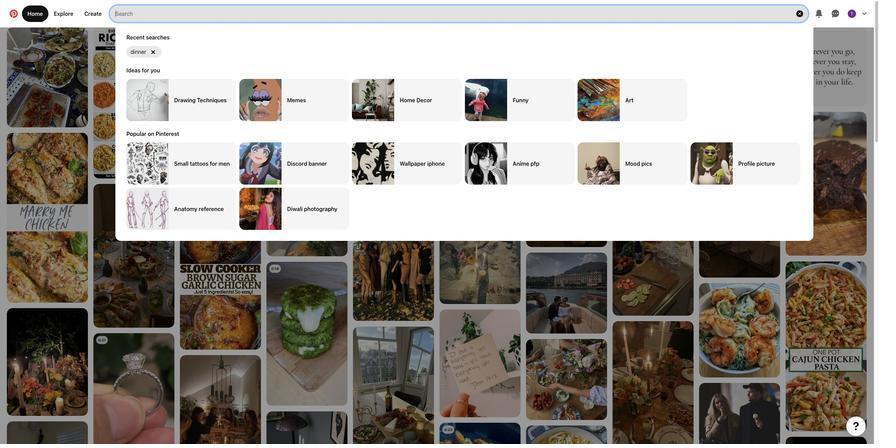 Task type: describe. For each thing, give the bounding box(es) containing it.
diwali photography link
[[239, 188, 349, 230]]

on
[[148, 131, 154, 137]]

drawing techniques link
[[126, 79, 237, 121]]

discord banner link
[[239, 143, 349, 185]]

this contains: creamy cajun chicken pasta is such a simple and quick recipe, perfect for weeknight dinners. juicy chicken breast tossed with tender pasta in a creamy cajun garlic sauce, ready in 30 minutes. image
[[526, 426, 607, 445]]

small tattoos for men link
[[126, 143, 237, 185]]

this contains an image of: @malli.botanicals image
[[700, 134, 781, 278]]

this contains an image of: ashleesearle image
[[526, 27, 607, 134]]

wallpaper iphone
[[400, 161, 445, 167]]

this contains an image of: 💐🌷🌻 image
[[7, 309, 88, 416]]

iphone
[[427, 161, 445, 167]]

home link
[[22, 5, 48, 22]]

anatomy
[[174, 206, 198, 212]]

this contains: buffalo chicken pasta with extra creamy sauce and topped with parsley image
[[440, 27, 521, 177]]

this contains an image of: lemon blueberry cake image
[[786, 437, 867, 445]]

diwali photography
[[287, 206, 337, 212]]

wallpaper iphone link
[[352, 143, 462, 185]]

recent searches
[[126, 34, 170, 41]]

this contains an image of: best homemade brownies recipe image
[[786, 112, 867, 256]]

ideas
[[126, 67, 141, 74]]

home decor link
[[352, 79, 462, 121]]

profile picture
[[739, 161, 775, 167]]

reference
[[199, 206, 224, 212]]

pinterest
[[156, 131, 179, 137]]

recent
[[126, 34, 145, 41]]

0 horizontal spatial for
[[142, 67, 149, 74]]

this contains an image of: annekee molenaar & matthijs de ligt image
[[700, 383, 781, 445]]

home for home
[[27, 11, 43, 17]]

this contains an image of: girls night image
[[526, 139, 607, 247]]

create link
[[79, 5, 107, 22]]

this contains an image of: marry me chicken image
[[7, 133, 88, 303]]

memes
[[287, 97, 306, 103]]

explore
[[54, 11, 73, 17]]

profile
[[739, 161, 755, 167]]

create
[[84, 11, 102, 17]]

art
[[626, 97, 634, 103]]

tyler black image
[[848, 10, 857, 18]]

this contains an image of: if god is everything you have - you have everything you need image
[[440, 310, 521, 418]]

Search text field
[[115, 5, 788, 22]]

ideas for you
[[126, 67, 160, 74]]

popular on pinterest
[[126, 131, 179, 137]]

techniques
[[197, 97, 227, 103]]

anime pfp link
[[465, 143, 575, 185]]

memes link
[[239, 79, 349, 121]]

mood pics
[[626, 161, 653, 167]]



Task type: vqa. For each thing, say whether or not it's contained in the screenshot.
Contacts Search Field Search Field
no



Task type: locate. For each thing, give the bounding box(es) containing it.
profile picture link
[[691, 143, 801, 185]]

this contains an image of: slow cooker brown sugar garlic chicken - dinner, then dessert image
[[180, 180, 261, 367]]

anatomy reference
[[174, 206, 224, 212]]

mood pics link
[[578, 143, 688, 185]]

summer 2022 italy spain france ocean coconut girl hawaii sun sunburn tanning healthy glow yoga beach surfing bikini inspo image
[[526, 339, 607, 421]]

home for home decor
[[400, 97, 415, 103]]

0 vertical spatial home
[[27, 11, 43, 17]]

dinner
[[131, 49, 146, 55]]

diwali
[[287, 206, 303, 212]]

mood
[[626, 161, 640, 167]]

explore link
[[48, 5, 79, 22]]

picture
[[757, 161, 775, 167]]

searches
[[146, 34, 170, 41]]

home decor
[[400, 97, 432, 103]]

this contains an image of: image
[[7, 27, 88, 127], [180, 27, 261, 175], [267, 27, 348, 171], [613, 27, 694, 159], [613, 165, 694, 316], [440, 183, 521, 304], [93, 184, 175, 328], [526, 253, 607, 334], [613, 322, 694, 445], [353, 327, 434, 445], [180, 356, 261, 445], [267, 412, 348, 445], [7, 422, 88, 445]]

wallpaper
[[400, 161, 426, 167]]

drawing techniques
[[174, 97, 227, 103]]

banner
[[309, 161, 327, 167]]

home inside 'link'
[[400, 97, 415, 103]]

for left you
[[142, 67, 149, 74]]

this contains an image of: honey butter chicken image
[[440, 423, 521, 445]]

decor
[[417, 97, 432, 103]]

drawing
[[174, 97, 196, 103]]

discord banner
[[287, 161, 327, 167]]

this contains an image of: valerie quant spread image
[[267, 177, 348, 257]]

this contains an image of: 8 easy rice recipes image
[[93, 27, 175, 179]]

funny
[[513, 97, 529, 103]]

men
[[219, 161, 230, 167]]

you
[[151, 67, 160, 74]]

this contains: healthy burgers, veggie delights, keto recipes, broccoli burger image
[[267, 262, 348, 406]]

anatomy reference link
[[126, 188, 237, 230]]

0 vertical spatial for
[[142, 67, 149, 74]]

anime pfp
[[513, 161, 540, 167]]

this contains an image of: one pot cajun chicken pasta - cooking classy image
[[786, 262, 867, 437]]

art link
[[578, 79, 688, 121]]

photography
[[304, 206, 337, 212]]

tattoos
[[190, 161, 209, 167]]

dinner link
[[126, 46, 161, 58]]

list
[[0, 27, 874, 445]]

anime
[[513, 161, 529, 167]]

this contains an image of: round shape diamond with side diamonds in platinum setting image
[[93, 334, 175, 445]]

small tattoos for men
[[174, 161, 230, 167]]

this contains an image of: friendsgiving image
[[353, 177, 434, 321]]

home left decor
[[400, 97, 415, 103]]

1 vertical spatial home
[[400, 97, 415, 103]]

popular
[[126, 131, 146, 137]]

for
[[142, 67, 149, 74], [210, 161, 217, 167]]

pfp
[[531, 161, 540, 167]]

small
[[174, 161, 189, 167]]

pics
[[642, 161, 653, 167]]

1 vertical spatial for
[[210, 161, 217, 167]]

1 horizontal spatial for
[[210, 161, 217, 167]]

funny link
[[465, 79, 575, 121]]

this contains an image of: wherever you go keep god in your life. image
[[786, 27, 867, 107]]

home
[[27, 11, 43, 17], [400, 97, 415, 103]]

this contains an image of: creamed spinach tortellini image
[[700, 283, 781, 378]]

discord
[[287, 161, 307, 167]]

1 horizontal spatial home
[[400, 97, 415, 103]]

home left explore link
[[27, 11, 43, 17]]

for left men
[[210, 161, 217, 167]]

0 horizontal spatial home
[[27, 11, 43, 17]]



